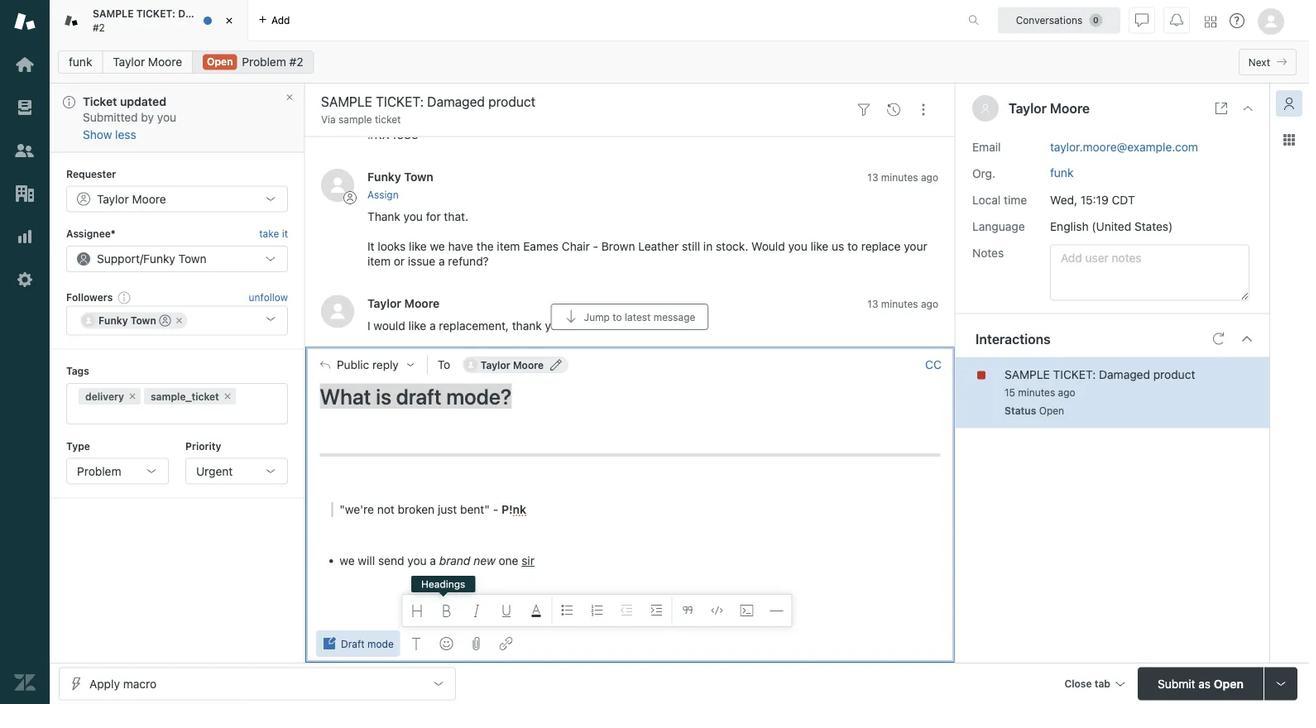Task type: vqa. For each thing, say whether or not it's contained in the screenshot.
Get Started icon
yes



Task type: locate. For each thing, give the bounding box(es) containing it.
0 horizontal spatial problem
[[77, 464, 121, 478]]

1 13 minutes ago from the top
[[868, 172, 939, 183]]

to
[[847, 239, 858, 253], [613, 311, 622, 323]]

1 vertical spatial product
[[1153, 368, 1195, 381]]

moore up would
[[404, 296, 440, 310]]

secondary element
[[50, 46, 1309, 79]]

13 down replace
[[868, 298, 878, 309]]

get help image
[[1230, 13, 1245, 28]]

via
[[321, 114, 336, 125]]

open down close image
[[207, 56, 233, 67]]

0 vertical spatial ago
[[921, 172, 939, 183]]

taylor moore
[[113, 55, 182, 69], [1009, 101, 1090, 116], [97, 192, 166, 206], [367, 296, 440, 310], [481, 359, 544, 371]]

organizations image
[[14, 183, 36, 204]]

minutes for thank you for that.
[[881, 172, 918, 183]]

taylor moore inside conversationlabel log
[[367, 296, 440, 310]]

ticket: up 15 minutes ago text field
[[1053, 368, 1096, 381]]

funky inside the assignee* element
[[143, 252, 175, 266]]

1 vertical spatial 13
[[868, 298, 878, 309]]

a down it looks like we have the item
[[439, 254, 445, 268]]

1 vertical spatial minutes
[[881, 298, 918, 309]]

1 vertical spatial remove image
[[222, 391, 232, 401]]

0 vertical spatial item
[[497, 239, 520, 253]]

13 minutes ago down your on the right top of page
[[868, 298, 939, 309]]

next
[[1249, 56, 1270, 68]]

followers
[[66, 291, 113, 303]]

0 horizontal spatial remove image
[[174, 316, 184, 326]]

ago right 15 in the right bottom of the page
[[1058, 387, 1076, 399]]

we inside public reply composer draft mode text box
[[340, 554, 355, 568]]

ago down your on the right top of page
[[921, 298, 939, 309]]

show less button
[[83, 127, 136, 142]]

2 horizontal spatial town
[[404, 170, 434, 184]]

0 vertical spatial #2
[[93, 22, 105, 33]]

1 vertical spatial town
[[178, 252, 207, 266]]

you right send
[[407, 554, 427, 568]]

taylor.moore@example.com image
[[464, 358, 477, 372]]

like up issue
[[409, 239, 427, 253]]

a left replacement,
[[430, 319, 436, 333]]

13 minutes ago text field down events image
[[868, 172, 939, 183]]

1 horizontal spatial open
[[1039, 405, 1064, 417]]

filter image
[[857, 103, 871, 116]]

1 vertical spatial funk link
[[1050, 166, 1074, 179]]

13 minutes ago text field down your on the right top of page
[[868, 298, 939, 309]]

it
[[367, 239, 375, 253]]

0 horizontal spatial open
[[207, 56, 233, 67]]

close tab button
[[1057, 667, 1131, 703]]

you inside the eames chair - brown leather still in stock. would you like us to replace your item or issue a refund?
[[788, 239, 808, 253]]

2 horizontal spatial funky
[[367, 170, 401, 184]]

in
[[703, 239, 713, 253]]

you inside public reply composer draft mode text box
[[407, 554, 427, 568]]

town up thank you for that.
[[404, 170, 434, 184]]

remove image right user is an agent image in the top of the page
[[174, 316, 184, 326]]

taylor moore right user image
[[1009, 101, 1090, 116]]

taylor moore link up updated
[[102, 50, 193, 74]]

13 minutes ago
[[868, 172, 939, 183], [868, 298, 939, 309]]

1 horizontal spatial town
[[178, 252, 207, 266]]

2 vertical spatial funky
[[98, 315, 128, 327]]

0 vertical spatial open
[[207, 56, 233, 67]]

1 vertical spatial we
[[340, 554, 355, 568]]

ticket: left close image
[[136, 8, 175, 20]]

1 vertical spatial -
[[493, 503, 498, 516]]

funky
[[367, 170, 401, 184], [143, 252, 175, 266], [98, 315, 128, 327]]

assign
[[367, 189, 399, 201]]

funk link up wed,
[[1050, 166, 1074, 179]]

unfollow
[[249, 292, 288, 303]]

1 vertical spatial funk
[[1050, 166, 1074, 179]]

2 vertical spatial town
[[131, 315, 156, 327]]

the
[[477, 239, 494, 253]]

it looks like we have the item
[[367, 239, 523, 253]]

we up issue
[[430, 239, 445, 253]]

taylor moore inside the taylor moore link
[[113, 55, 182, 69]]

ticket: for sample ticket: damaged product #2
[[136, 8, 175, 20]]

damaged
[[178, 8, 224, 20], [1099, 368, 1150, 381]]

taylor moore inside requester element
[[97, 192, 166, 206]]

funky inside "option"
[[98, 315, 128, 327]]

we left will
[[340, 554, 355, 568]]

i
[[367, 319, 370, 333]]

a inside public reply composer draft mode text box
[[430, 554, 436, 568]]

sample
[[339, 114, 372, 125]]

- left p!nk
[[493, 503, 498, 516]]

1 vertical spatial sample
[[1005, 368, 1050, 381]]

town inside the assignee* element
[[178, 252, 207, 266]]

you
[[157, 110, 176, 124], [404, 209, 423, 223], [788, 239, 808, 253], [407, 554, 427, 568]]

states)
[[1135, 219, 1173, 233]]

minutes down events image
[[881, 172, 918, 183]]

assignee* element
[[66, 246, 288, 272]]

tabs tab list
[[50, 0, 951, 41]]

thank you for that.
[[367, 209, 468, 223]]

a inside the eames chair - brown leather still in stock. would you like us to replace your item or issue a refund?
[[439, 254, 445, 268]]

#2 inside secondary element
[[289, 55, 303, 69]]

urgent
[[196, 464, 233, 478]]

0 vertical spatial damaged
[[178, 8, 224, 20]]

funky inside the "funky town assign"
[[367, 170, 401, 184]]

message
[[654, 311, 695, 323]]

minutes up status
[[1018, 387, 1055, 399]]

eames chair - brown leather still in stock. would you like us to replace your item or issue a refund?
[[367, 239, 928, 268]]

#2 up close ticket collision notification icon
[[289, 55, 303, 69]]

funk link up the ticket
[[58, 50, 103, 74]]

you inside ticket updated submitted by you show less
[[157, 110, 176, 124]]

1 vertical spatial #2
[[289, 55, 303, 69]]

damaged inside the sample ticket: damaged product 15 minutes ago status open
[[1099, 368, 1150, 381]]

chair
[[562, 239, 590, 253]]

tags
[[66, 365, 89, 377]]

taylor moore up updated
[[113, 55, 182, 69]]

0 vertical spatial to
[[847, 239, 858, 253]]

minutes down your on the right top of page
[[881, 298, 918, 309]]

1 horizontal spatial remove image
[[222, 391, 232, 401]]

funky for funky town
[[98, 315, 128, 327]]

0 vertical spatial -
[[593, 239, 598, 253]]

funk for funk link to the right
[[1050, 166, 1074, 179]]

taylor right user image
[[1009, 101, 1047, 116]]

0 horizontal spatial funk
[[69, 55, 92, 69]]

funky right funkytownclown1@gmail.com icon
[[98, 315, 128, 327]]

refund?
[[448, 254, 489, 268]]

problem inside secondary element
[[242, 55, 286, 69]]

damaged for sample ticket: damaged product #2
[[178, 8, 224, 20]]

1 vertical spatial to
[[613, 311, 622, 323]]

avatar image left assign at the left of the page
[[321, 169, 354, 202]]

2 13 minutes ago text field from the top
[[868, 298, 939, 309]]

to right us
[[847, 239, 858, 253]]

notes
[[972, 246, 1004, 260]]

0 vertical spatial funky
[[367, 170, 401, 184]]

1 vertical spatial 13 minutes ago text field
[[868, 298, 939, 309]]

sample inside 'sample ticket: damaged product #2'
[[93, 8, 134, 20]]

ticket: inside the sample ticket: damaged product 15 minutes ago status open
[[1053, 368, 1096, 381]]

0 horizontal spatial town
[[131, 315, 156, 327]]

open right as
[[1214, 677, 1244, 691]]

1 13 from the top
[[868, 172, 878, 183]]

to right jump
[[613, 311, 622, 323]]

taylor moore down requester
[[97, 192, 166, 206]]

damaged for sample ticket: damaged product 15 minutes ago status open
[[1099, 368, 1150, 381]]

add
[[271, 14, 290, 26]]

horizontal rule (cmd shift l) image
[[770, 604, 784, 617]]

0 vertical spatial town
[[404, 170, 434, 184]]

1 vertical spatial funky
[[143, 252, 175, 266]]

0 horizontal spatial to
[[613, 311, 622, 323]]

taylor up would
[[367, 296, 401, 310]]

sample inside the sample ticket: damaged product 15 minutes ago status open
[[1005, 368, 1050, 381]]

0 horizontal spatial -
[[493, 503, 498, 516]]

bold (cmd b) image
[[441, 604, 454, 617]]

0 horizontal spatial item
[[367, 254, 391, 268]]

to inside the eames chair - brown leather still in stock. would you like us to replace your item or issue a refund?
[[847, 239, 858, 253]]

item right the
[[497, 239, 520, 253]]

1 horizontal spatial funk
[[1050, 166, 1074, 179]]

town left user is an agent image in the top of the page
[[131, 315, 156, 327]]

problem down add popup button
[[242, 55, 286, 69]]

1 horizontal spatial problem
[[242, 55, 286, 69]]

macro
[[123, 677, 156, 691]]

1 horizontal spatial item
[[497, 239, 520, 253]]

remove image right sample_ticket
[[222, 391, 232, 401]]

problem inside popup button
[[77, 464, 121, 478]]

info on adding followers image
[[118, 291, 131, 304]]

displays possible ticket submission types image
[[1275, 677, 1288, 691]]

taylor moore up would
[[367, 296, 440, 310]]

ticket: inside 'sample ticket: damaged product #2'
[[136, 8, 175, 20]]

status
[[1005, 405, 1036, 417]]

0 vertical spatial taylor moore link
[[102, 50, 193, 74]]

type
[[66, 440, 90, 452]]

followers element
[[66, 306, 288, 336]]

1 vertical spatial taylor moore link
[[367, 296, 440, 310]]

13 minutes ago down events image
[[868, 172, 939, 183]]

town right /
[[178, 252, 207, 266]]

apps image
[[1283, 133, 1296, 146]]

1 vertical spatial item
[[367, 254, 391, 268]]

funkytownclown1@gmail.com image
[[82, 314, 95, 327]]

code block (ctrl shift 6) image
[[741, 604, 754, 617]]

requester element
[[66, 186, 288, 212]]

problem
[[242, 55, 286, 69], [77, 464, 121, 478]]

close ticket collision notification image
[[285, 92, 295, 102]]

less
[[115, 127, 136, 141]]

support
[[97, 252, 140, 266]]

0 vertical spatial 13 minutes ago
[[868, 172, 939, 183]]

main element
[[0, 0, 50, 704]]

brand
[[439, 554, 470, 568]]

taylor up updated
[[113, 55, 145, 69]]

0 horizontal spatial sample
[[93, 8, 134, 20]]

format text image
[[410, 637, 424, 651]]

0 vertical spatial a
[[439, 254, 445, 268]]

not
[[377, 503, 395, 516]]

apply
[[89, 677, 120, 691]]

13 for i would like a replacement, thank you.
[[868, 298, 878, 309]]

1 vertical spatial problem
[[77, 464, 121, 478]]

avatar image
[[321, 169, 354, 202], [321, 295, 354, 328]]

item
[[497, 239, 520, 253], [367, 254, 391, 268]]

1 horizontal spatial sample
[[1005, 368, 1050, 381]]

cdt
[[1112, 193, 1135, 207]]

2 vertical spatial minutes
[[1018, 387, 1055, 399]]

bulleted list (cmd shift 8) image
[[561, 604, 574, 617]]

one
[[499, 554, 518, 568]]

0 horizontal spatial taylor moore link
[[102, 50, 193, 74]]

sample_ticket
[[151, 391, 219, 402]]

1 vertical spatial avatar image
[[321, 295, 354, 328]]

by
[[141, 110, 154, 124]]

0 horizontal spatial damaged
[[178, 8, 224, 20]]

product inside 'sample ticket: damaged product #2'
[[227, 8, 265, 20]]

0 vertical spatial minutes
[[881, 172, 918, 183]]

0 horizontal spatial funky
[[98, 315, 128, 327]]

thank
[[512, 319, 542, 333]]

sample ticket: damaged product #2
[[93, 8, 265, 33]]

moore inside conversationlabel log
[[404, 296, 440, 310]]

2 13 minutes ago from the top
[[868, 298, 939, 309]]

funk inside secondary element
[[69, 55, 92, 69]]

underline (cmd u) image
[[500, 604, 514, 617]]

15
[[1005, 387, 1015, 399]]

hide composer image
[[623, 340, 636, 353]]

replacement,
[[439, 319, 509, 333]]

thank
[[367, 209, 400, 223]]

funk up the ticket
[[69, 55, 92, 69]]

alert
[[50, 84, 305, 153]]

that.
[[444, 209, 468, 223]]

0 vertical spatial sample
[[93, 8, 134, 20]]

0 vertical spatial 13
[[868, 172, 878, 183]]

wed,
[[1050, 193, 1078, 207]]

13 minutes ago for i would like a replacement, thank you.
[[868, 298, 939, 309]]

2 vertical spatial a
[[430, 554, 436, 568]]

product inside the sample ticket: damaged product 15 minutes ago status open
[[1153, 368, 1195, 381]]

a left brand
[[430, 554, 436, 568]]

town for funky town
[[131, 315, 156, 327]]

1 vertical spatial ticket:
[[1053, 368, 1096, 381]]

user is an agent image
[[160, 315, 171, 327]]

local
[[972, 193, 1001, 207]]

town inside the "funky town assign"
[[404, 170, 434, 184]]

replace
[[861, 239, 901, 253]]

taylor moore link up would
[[367, 296, 440, 310]]

1 horizontal spatial we
[[430, 239, 445, 253]]

0 vertical spatial 13 minutes ago text field
[[868, 172, 939, 183]]

0 horizontal spatial we
[[340, 554, 355, 568]]

0 horizontal spatial product
[[227, 8, 265, 20]]

you right would
[[788, 239, 808, 253]]

1 horizontal spatial -
[[593, 239, 598, 253]]

1 horizontal spatial damaged
[[1099, 368, 1150, 381]]

brown
[[602, 239, 635, 253]]

admin image
[[14, 269, 36, 290]]

minutes inside the sample ticket: damaged product 15 minutes ago status open
[[1018, 387, 1055, 399]]

0 vertical spatial problem
[[242, 55, 286, 69]]

via sample ticket
[[321, 114, 401, 125]]

13 minutes ago text field for i would like a replacement, thank you.
[[868, 298, 939, 309]]

problem down "type"
[[77, 464, 121, 478]]

submit
[[1158, 677, 1196, 691]]

1 13 minutes ago text field from the top
[[868, 172, 939, 183]]

like right would
[[408, 319, 426, 333]]

taylor moore link inside secondary element
[[102, 50, 193, 74]]

Public reply composer Draft mode text field
[[313, 382, 948, 569]]

2 13 from the top
[[868, 298, 878, 309]]

1 vertical spatial ago
[[921, 298, 939, 309]]

views image
[[14, 97, 36, 118]]

like left us
[[811, 239, 829, 253]]

issue
[[408, 254, 436, 268]]

next button
[[1239, 49, 1297, 75]]

mode?
[[446, 384, 512, 409]]

edit user image
[[550, 359, 562, 371]]

or
[[394, 254, 405, 268]]

1 vertical spatial 13 minutes ago
[[868, 298, 939, 309]]

0 vertical spatial ticket:
[[136, 8, 175, 20]]

0 vertical spatial funk link
[[58, 50, 103, 74]]

public reply button
[[305, 348, 427, 382]]

0 vertical spatial funk
[[69, 55, 92, 69]]

damaged inside 'sample ticket: damaged product #2'
[[178, 8, 224, 20]]

ago left org.
[[921, 172, 939, 183]]

item down the it
[[367, 254, 391, 268]]

1 horizontal spatial to
[[847, 239, 858, 253]]

open down 15 minutes ago text field
[[1039, 405, 1064, 417]]

13 down filter icon
[[868, 172, 878, 183]]

headings tooltip
[[411, 576, 475, 593]]

0 vertical spatial product
[[227, 8, 265, 20]]

#2 inside 'sample ticket: damaged product #2'
[[93, 22, 105, 33]]

1 horizontal spatial ticket:
[[1053, 368, 1096, 381]]

taylor inside secondary element
[[113, 55, 145, 69]]

conversationlabel log
[[305, 91, 955, 347]]

moore up support / funky town
[[132, 192, 166, 206]]

1 horizontal spatial product
[[1153, 368, 1195, 381]]

product for sample ticket: damaged product #2
[[227, 8, 265, 20]]

p!nk
[[501, 503, 526, 516]]

1 horizontal spatial funky
[[143, 252, 175, 266]]

funk up wed,
[[1050, 166, 1074, 179]]

13 minutes ago text field
[[868, 172, 939, 183], [868, 298, 939, 309]]

2 vertical spatial ago
[[1058, 387, 1076, 399]]

funk link
[[58, 50, 103, 74], [1050, 166, 1074, 179]]

customer context image
[[1283, 97, 1296, 110]]

remove image
[[174, 316, 184, 326], [222, 391, 232, 401]]

email
[[972, 140, 1001, 154]]

bent"
[[460, 503, 490, 516]]

2 horizontal spatial open
[[1214, 677, 1244, 691]]

taylor down requester
[[97, 192, 129, 206]]

0 vertical spatial avatar image
[[321, 169, 354, 202]]

0 vertical spatial we
[[430, 239, 445, 253]]

delivery
[[85, 391, 124, 402]]

leather
[[638, 239, 679, 253]]

tab
[[50, 0, 265, 41]]

13 for thank you for that.
[[868, 172, 878, 183]]

1 horizontal spatial #2
[[289, 55, 303, 69]]

funky right 'support'
[[143, 252, 175, 266]]

moore down 'sample ticket: damaged product #2'
[[148, 55, 182, 69]]

0 horizontal spatial #2
[[93, 22, 105, 33]]

1 vertical spatial open
[[1039, 405, 1064, 417]]

product
[[227, 8, 265, 20], [1153, 368, 1195, 381]]

#2 right zendesk support icon
[[93, 22, 105, 33]]

- right chair
[[593, 239, 598, 253]]

as
[[1199, 677, 1211, 691]]

we
[[430, 239, 445, 253], [340, 554, 355, 568]]

like
[[409, 239, 427, 253], [811, 239, 829, 253], [408, 319, 426, 333]]

jump to latest message
[[584, 311, 695, 323]]

moore up the taylor.moore@example.com
[[1050, 101, 1090, 116]]

funky town link
[[367, 170, 434, 184]]

avatar image left i
[[321, 295, 354, 328]]

town inside "option"
[[131, 315, 156, 327]]

-
[[593, 239, 598, 253], [493, 503, 498, 516]]

moore inside secondary element
[[148, 55, 182, 69]]

0 horizontal spatial ticket:
[[136, 8, 175, 20]]

1 vertical spatial damaged
[[1099, 368, 1150, 381]]

you right by
[[157, 110, 176, 124]]

sir
[[522, 554, 535, 568]]

minutes for i would like a replacement, thank you.
[[881, 298, 918, 309]]

close
[[1065, 678, 1092, 690]]

funky up assign button
[[367, 170, 401, 184]]



Task type: describe. For each thing, give the bounding box(es) containing it.
notifications image
[[1170, 14, 1183, 27]]

headings
[[421, 579, 465, 590]]

ticket updated submitted by you show less
[[83, 95, 176, 141]]

what
[[320, 384, 371, 409]]

user image
[[982, 104, 989, 113]]

taylor.moore@example.com
[[1050, 140, 1198, 154]]

conversations button
[[998, 7, 1121, 34]]

problem #2
[[242, 55, 303, 69]]

2 avatar image from the top
[[321, 295, 354, 328]]

1 avatar image from the top
[[321, 169, 354, 202]]

quote (cmd shift 9) image
[[681, 604, 694, 617]]

taylor moore right taylor.moore@example.com image
[[481, 359, 544, 371]]

#rx4583
[[367, 128, 418, 142]]

new
[[474, 554, 495, 568]]

reporting image
[[14, 226, 36, 247]]

tab containing sample ticket: damaged product
[[50, 0, 265, 41]]

mode
[[367, 638, 394, 650]]

1 horizontal spatial funk link
[[1050, 166, 1074, 179]]

broken
[[398, 503, 435, 516]]

submit as open
[[1158, 677, 1244, 691]]

for
[[426, 209, 441, 223]]

Subject field
[[318, 92, 846, 112]]

like for i would like a replacement, thank you.
[[408, 319, 426, 333]]

problem for problem #2
[[242, 55, 286, 69]]

funky town assign
[[367, 170, 434, 201]]

decrease indent (cmd [) image
[[621, 604, 634, 617]]

increase indent (cmd ]) image
[[650, 604, 664, 617]]

(united
[[1092, 219, 1131, 233]]

like for it looks like we have the item
[[409, 239, 427, 253]]

take it button
[[259, 226, 288, 243]]

1 horizontal spatial taylor moore link
[[367, 296, 440, 310]]

draft
[[341, 638, 365, 650]]

conversations
[[1016, 14, 1083, 26]]

language
[[972, 219, 1025, 233]]

13 minutes ago for thank you for that.
[[868, 172, 939, 183]]

tab
[[1095, 678, 1111, 690]]

add button
[[248, 0, 300, 41]]

jump to latest message button
[[551, 304, 709, 330]]

like inside the eames chair - brown leather still in stock. would you like us to replace your item or issue a refund?
[[811, 239, 829, 253]]

- inside public reply composer draft mode text box
[[493, 503, 498, 516]]

sample for sample ticket: damaged product 15 minutes ago status open
[[1005, 368, 1050, 381]]

sample ticket: damaged product 15 minutes ago status open
[[1005, 368, 1195, 417]]

italic (cmd i) image
[[471, 604, 484, 617]]

is
[[376, 384, 391, 409]]

ticket
[[83, 95, 117, 108]]

user image
[[981, 103, 991, 113]]

item inside the eames chair - brown leather still in stock. would you like us to replace your item or issue a refund?
[[367, 254, 391, 268]]

public reply
[[337, 358, 399, 372]]

what is draft mode?
[[320, 384, 512, 409]]

ticket: for sample ticket: damaged product 15 minutes ago status open
[[1053, 368, 1096, 381]]

english (united states)
[[1050, 219, 1173, 233]]

"we're not broken just bent" - p!nk
[[340, 503, 526, 516]]

still
[[682, 239, 700, 253]]

zendesk image
[[14, 672, 36, 694]]

take
[[259, 228, 279, 240]]

1 vertical spatial a
[[430, 319, 436, 333]]

moore inside requester element
[[132, 192, 166, 206]]

add attachment image
[[470, 637, 483, 651]]

urgent button
[[185, 458, 288, 484]]

close image
[[1241, 102, 1255, 115]]

problem for problem
[[77, 464, 121, 478]]

customers image
[[14, 140, 36, 161]]

looks
[[378, 239, 406, 253]]

- inside the eames chair - brown leather still in stock. would you like us to replace your item or issue a refund?
[[593, 239, 598, 253]]

draft
[[396, 384, 442, 409]]

have
[[448, 239, 473, 253]]

15:19
[[1081, 193, 1109, 207]]

sample for sample ticket: damaged product #2
[[93, 8, 134, 20]]

assign button
[[367, 187, 399, 202]]

ticket actions image
[[917, 103, 930, 116]]

show
[[83, 127, 112, 141]]

zendesk support image
[[14, 11, 36, 32]]

town for funky town assign
[[404, 170, 434, 184]]

reply
[[372, 358, 399, 372]]

numbered list (cmd shift 7) image
[[591, 604, 604, 617]]

2 vertical spatial open
[[1214, 677, 1244, 691]]

funky town
[[98, 315, 156, 327]]

close tab
[[1065, 678, 1111, 690]]

public
[[337, 358, 369, 372]]

we inside conversationlabel log
[[430, 239, 445, 253]]

zendesk products image
[[1205, 16, 1217, 28]]

to inside button
[[613, 311, 622, 323]]

stock.
[[716, 239, 748, 253]]

remove image
[[127, 391, 137, 401]]

updated
[[120, 95, 166, 108]]

time
[[1004, 193, 1027, 207]]

would
[[374, 319, 405, 333]]

ago for thank you for that.
[[921, 172, 939, 183]]

will
[[358, 554, 375, 568]]

taylor right taylor.moore@example.com image
[[481, 359, 510, 371]]

to
[[438, 358, 450, 372]]

funky for funky town assign
[[367, 170, 401, 184]]

ago for i would like a replacement, thank you.
[[921, 298, 939, 309]]

cc button
[[925, 358, 942, 372]]

product for sample ticket: damaged product 15 minutes ago status open
[[1153, 368, 1195, 381]]

insert emojis image
[[440, 637, 453, 651]]

you left for
[[404, 209, 423, 223]]

funky town option
[[80, 312, 188, 329]]

view more details image
[[1215, 102, 1228, 115]]

taylor inside requester element
[[97, 192, 129, 206]]

draft mode
[[341, 638, 394, 650]]

get started image
[[14, 54, 36, 75]]

us
[[832, 239, 844, 253]]

add link (cmd k) image
[[500, 637, 513, 651]]

cc
[[925, 358, 942, 372]]

15 minutes ago text field
[[1005, 387, 1076, 399]]

send
[[378, 554, 404, 568]]

wed, 15:19 cdt
[[1050, 193, 1135, 207]]

funk for leftmost funk link
[[69, 55, 92, 69]]

code span (ctrl shift 5) image
[[711, 604, 724, 617]]

/
[[140, 252, 143, 266]]

alert containing ticket updated
[[50, 84, 305, 153]]

taylor inside conversationlabel log
[[367, 296, 401, 310]]

assignee*
[[66, 228, 116, 240]]

headings image
[[411, 604, 424, 617]]

button displays agent's chat status as invisible. image
[[1135, 14, 1149, 27]]

close image
[[221, 12, 238, 29]]

13 minutes ago text field for thank you for that.
[[868, 172, 939, 183]]

priority
[[185, 440, 221, 452]]

0 vertical spatial remove image
[[174, 316, 184, 326]]

ticket
[[375, 114, 401, 125]]

ago inside the sample ticket: damaged product 15 minutes ago status open
[[1058, 387, 1076, 399]]

support / funky town
[[97, 252, 207, 266]]

local time
[[972, 193, 1027, 207]]

0 horizontal spatial funk link
[[58, 50, 103, 74]]

we will send you a brand new one sir
[[340, 554, 535, 568]]

events image
[[887, 103, 900, 116]]

open inside the sample ticket: damaged product 15 minutes ago status open
[[1039, 405, 1064, 417]]

open inside secondary element
[[207, 56, 233, 67]]

moore left the edit user image
[[513, 359, 544, 371]]

problem button
[[66, 458, 169, 484]]

submitted
[[83, 110, 138, 124]]

Add user notes text field
[[1050, 245, 1250, 301]]

requester
[[66, 168, 116, 180]]



